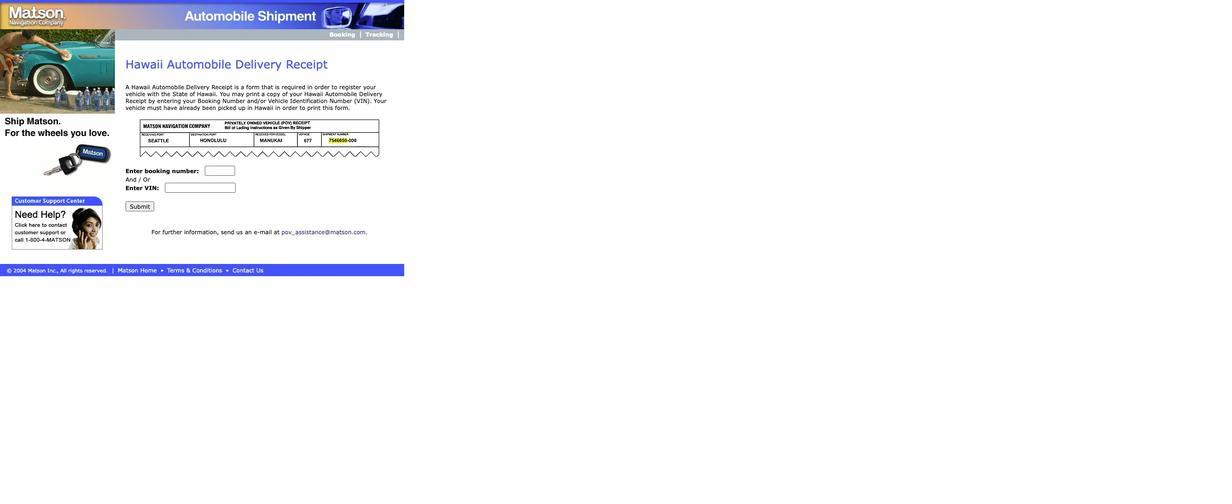 Task type: locate. For each thing, give the bounding box(es) containing it.
receipt up picked
[[212, 84, 232, 90]]

0 horizontal spatial matson
[[28, 268, 46, 274]]

1 horizontal spatial matson
[[118, 267, 138, 274]]

0 horizontal spatial to
[[300, 104, 305, 111]]

0 vertical spatial enter
[[126, 168, 143, 175]]

automobile up hawaii.
[[167, 57, 231, 71]]

number
[[222, 97, 245, 104], [330, 97, 352, 104]]

order down required
[[283, 104, 298, 111]]

• right home
[[160, 267, 164, 274]]

None field
[[205, 166, 235, 176], [165, 183, 236, 193], [205, 166, 235, 176], [165, 183, 236, 193]]

e-
[[254, 229, 260, 236]]

2 horizontal spatial delivery
[[359, 90, 383, 97]]

to down required
[[300, 104, 305, 111]]

0 vertical spatial receipt
[[286, 57, 328, 71]]

1 horizontal spatial in
[[275, 104, 281, 111]]

1 horizontal spatial number
[[330, 97, 352, 104]]

enter down and
[[126, 185, 143, 192]]

entering
[[157, 97, 181, 104]]

is
[[234, 84, 239, 90], [275, 84, 280, 90]]

|
[[359, 30, 362, 38], [397, 30, 400, 38], [112, 267, 114, 274]]

of right the copy
[[282, 90, 288, 97]]

all
[[60, 268, 66, 274]]

automobile up entering
[[152, 84, 184, 90]]

booking | tracking |
[[330, 30, 400, 38]]

to
[[332, 84, 337, 90], [300, 104, 305, 111]]

(vin).
[[354, 97, 372, 104]]

matson left home
[[118, 267, 138, 274]]

a
[[241, 84, 244, 90], [262, 90, 265, 97]]

hawaii automobile delivery receipt
[[126, 57, 328, 71]]

order
[[315, 84, 330, 90], [283, 104, 298, 111]]

1 horizontal spatial •
[[226, 267, 229, 274]]

contact us link
[[231, 264, 265, 277]]

form
[[246, 84, 260, 90]]

home
[[140, 267, 157, 274]]

in down the copy
[[275, 104, 281, 111]]

number:
[[172, 168, 199, 175]]

hawaii up this
[[304, 90, 323, 97]]

receipt left by
[[126, 97, 146, 104]]

matson inside © 2004 matson inc., all rights reserved. | matson home • terms & conditions • contact us
[[28, 268, 46, 274]]

booking inside a hawaii automobile delivery receipt is a form that is required in order to register your vehicle with the state of hawaii. you may print a copy of your hawaii automobile delivery receipt by entering your booking number and/or vehicle identification number (vin).  your vehicle must have already been picked up in hawaii in order to print this form.
[[198, 97, 221, 104]]

2 vehicle from the top
[[126, 104, 145, 111]]

a
[[126, 84, 129, 90]]

hawaii down the copy
[[255, 104, 273, 111]]

&
[[186, 267, 190, 274]]

print left this
[[307, 104, 321, 111]]

0 horizontal spatial number
[[222, 97, 245, 104]]

an
[[245, 229, 252, 236]]

0 vertical spatial booking
[[330, 31, 355, 38]]

print right may
[[246, 90, 260, 97]]

0 horizontal spatial receipt
[[126, 97, 146, 104]]

1 horizontal spatial print
[[307, 104, 321, 111]]

1 enter from the top
[[126, 168, 143, 175]]

.
[[366, 229, 368, 236]]

1 is from the left
[[234, 84, 239, 90]]

0 horizontal spatial print
[[246, 90, 260, 97]]

your up (vin).
[[363, 84, 376, 90]]

| left the tracking
[[359, 30, 362, 38]]

0 vertical spatial print
[[246, 90, 260, 97]]

your right the vehicle in the left top of the page
[[290, 90, 302, 97]]

delivery
[[235, 57, 282, 71], [186, 84, 210, 90], [359, 90, 383, 97]]

a left the copy
[[262, 90, 265, 97]]

terms & conditions link
[[166, 264, 224, 277]]

matson
[[118, 267, 138, 274], [28, 268, 46, 274]]

enter up and
[[126, 168, 143, 175]]

in right up
[[247, 104, 253, 111]]

been
[[202, 104, 216, 111]]

| right the tracking
[[397, 30, 400, 38]]

0 horizontal spatial order
[[283, 104, 298, 111]]

1 of from the left
[[190, 90, 195, 97]]

booking
[[330, 31, 355, 38], [198, 97, 221, 104]]

•
[[160, 267, 164, 274], [226, 267, 229, 274]]

in up 'identification'
[[307, 84, 313, 90]]

None submit
[[126, 202, 154, 212]]

0 horizontal spatial delivery
[[186, 84, 210, 90]]

1 horizontal spatial your
[[290, 90, 302, 97]]

matson left inc.,
[[28, 268, 46, 274]]

2 • from the left
[[226, 267, 229, 274]]

1 vertical spatial to
[[300, 104, 305, 111]]

enter booking number:
[[126, 168, 199, 175]]

1 vertical spatial vehicle
[[126, 104, 145, 111]]

| right reserved.
[[112, 267, 114, 274]]

automobile
[[167, 57, 231, 71], [152, 84, 184, 90], [325, 90, 357, 97]]

povexpl2.gif (6561 bytes) image
[[140, 120, 379, 157]]

2 number from the left
[[330, 97, 352, 104]]

for
[[152, 229, 161, 236]]

and/or
[[247, 97, 266, 104]]

print
[[246, 90, 260, 97], [307, 104, 321, 111]]

pov_assistance@matson.com
[[282, 229, 366, 236]]

0 horizontal spatial is
[[234, 84, 239, 90]]

1 horizontal spatial is
[[275, 84, 280, 90]]

inc.,
[[48, 268, 59, 274]]

in
[[307, 84, 313, 90], [247, 104, 253, 111], [275, 104, 281, 111]]

1 vertical spatial print
[[307, 104, 321, 111]]

0 horizontal spatial •
[[160, 267, 164, 274]]

your
[[363, 84, 376, 90], [290, 90, 302, 97], [183, 97, 196, 104]]

1 number from the left
[[222, 97, 245, 104]]

hawaii
[[126, 57, 163, 71], [131, 84, 150, 90], [304, 90, 323, 97], [255, 104, 273, 111]]

• left contact
[[226, 267, 229, 274]]

of right state
[[190, 90, 195, 97]]

vehicle
[[126, 90, 145, 97], [126, 104, 145, 111]]

to left register
[[332, 84, 337, 90]]

is right that
[[275, 84, 280, 90]]

reserved.
[[84, 268, 108, 274]]

enter
[[126, 168, 143, 175], [126, 185, 143, 192]]

a left form
[[241, 84, 244, 90]]

the
[[161, 90, 170, 97]]

1 horizontal spatial receipt
[[212, 84, 232, 90]]

0 vertical spatial order
[[315, 84, 330, 90]]

vehicle
[[268, 97, 288, 104]]

have
[[164, 104, 177, 111]]

1 horizontal spatial to
[[332, 84, 337, 90]]

receipt up required
[[286, 57, 328, 71]]

of
[[190, 90, 195, 97], [282, 90, 288, 97]]

2 horizontal spatial receipt
[[286, 57, 328, 71]]

mail
[[260, 229, 272, 236]]

0 horizontal spatial of
[[190, 90, 195, 97]]

is right you
[[234, 84, 239, 90]]

order up 'identification'
[[315, 84, 330, 90]]

0 vertical spatial to
[[332, 84, 337, 90]]

0 vertical spatial vehicle
[[126, 90, 145, 97]]

state
[[172, 90, 188, 97]]

identification
[[290, 97, 328, 104]]

0 horizontal spatial booking
[[198, 97, 221, 104]]

2 enter from the top
[[126, 185, 143, 192]]

you
[[220, 90, 230, 97]]

1 vertical spatial order
[[283, 104, 298, 111]]

1 horizontal spatial booking
[[330, 31, 355, 38]]

2 of from the left
[[282, 90, 288, 97]]

form.
[[335, 104, 350, 111]]

receipt
[[286, 57, 328, 71], [212, 84, 232, 90], [126, 97, 146, 104]]

your left hawaii.
[[183, 97, 196, 104]]

1 horizontal spatial of
[[282, 90, 288, 97]]

us
[[256, 267, 263, 274]]

hawaii up a
[[126, 57, 163, 71]]

1 vertical spatial enter
[[126, 185, 143, 192]]

1 vertical spatial booking
[[198, 97, 221, 104]]

tracking link
[[360, 29, 399, 40]]

contact
[[233, 267, 254, 274]]



Task type: vqa. For each thing, say whether or not it's contained in the screenshot.
7
no



Task type: describe. For each thing, give the bounding box(es) containing it.
0 horizontal spatial a
[[241, 84, 244, 90]]

must
[[147, 104, 162, 111]]

and / or
[[126, 176, 150, 183]]

by
[[148, 97, 155, 104]]

that
[[262, 84, 273, 90]]

enter for enter vin:
[[126, 185, 143, 192]]

2 vertical spatial receipt
[[126, 97, 146, 104]]

at
[[274, 229, 280, 236]]

1 vertical spatial receipt
[[212, 84, 232, 90]]

and
[[126, 176, 137, 183]]

or
[[143, 176, 150, 183]]

send
[[221, 229, 234, 236]]

2004
[[14, 268, 26, 274]]

1 horizontal spatial |
[[359, 30, 362, 38]]

hawaii.
[[197, 90, 218, 97]]

rights
[[68, 268, 82, 274]]

1 horizontal spatial delivery
[[235, 57, 282, 71]]

1 horizontal spatial a
[[262, 90, 265, 97]]

may
[[232, 90, 244, 97]]

vin:
[[145, 185, 159, 192]]

matson home link
[[116, 264, 158, 277]]

0 horizontal spatial |
[[112, 267, 114, 274]]

for further information, send us an e-mail at pov_assistance@matson.com .
[[152, 229, 368, 236]]

your
[[374, 97, 387, 104]]

enter for enter booking number:
[[126, 168, 143, 175]]

2 horizontal spatial in
[[307, 84, 313, 90]]

/
[[139, 176, 141, 183]]

information,
[[184, 229, 219, 236]]

booking inside booking | tracking |
[[330, 31, 355, 38]]

this
[[323, 104, 333, 111]]

2 horizontal spatial your
[[363, 84, 376, 90]]

booking
[[145, 168, 170, 175]]

1 vehicle from the top
[[126, 90, 145, 97]]

2 horizontal spatial |
[[397, 30, 400, 38]]

enter vin:
[[126, 185, 159, 192]]

0 horizontal spatial your
[[183, 97, 196, 104]]

© 2004 matson inc., all rights reserved. | matson home • terms & conditions • contact us
[[2, 267, 263, 274]]

a hawaii automobile delivery receipt is a form that is required in order to register your vehicle with the state of hawaii. you may print a copy of your hawaii automobile delivery receipt by entering your booking number and/or vehicle identification number (vin).  your vehicle must have already been picked up in hawaii in order to print this form.
[[126, 84, 387, 111]]

pov_assistance@matson.com link
[[282, 229, 366, 236]]

hawaii right a
[[131, 84, 150, 90]]

1 horizontal spatial order
[[315, 84, 330, 90]]

required
[[282, 84, 305, 90]]

tracking
[[366, 31, 393, 38]]

1 • from the left
[[160, 267, 164, 274]]

automobile up form.
[[325, 90, 357, 97]]

©
[[7, 268, 12, 274]]

with
[[147, 90, 159, 97]]

terms
[[167, 267, 184, 274]]

register
[[339, 84, 361, 90]]

conditions
[[192, 267, 222, 274]]

booking link
[[324, 29, 361, 40]]

2 is from the left
[[275, 84, 280, 90]]

up
[[238, 104, 245, 111]]

further
[[163, 229, 182, 236]]

copy
[[267, 90, 280, 97]]

already
[[179, 104, 200, 111]]

us
[[236, 229, 243, 236]]

picked
[[218, 104, 236, 111]]

0 horizontal spatial in
[[247, 104, 253, 111]]



